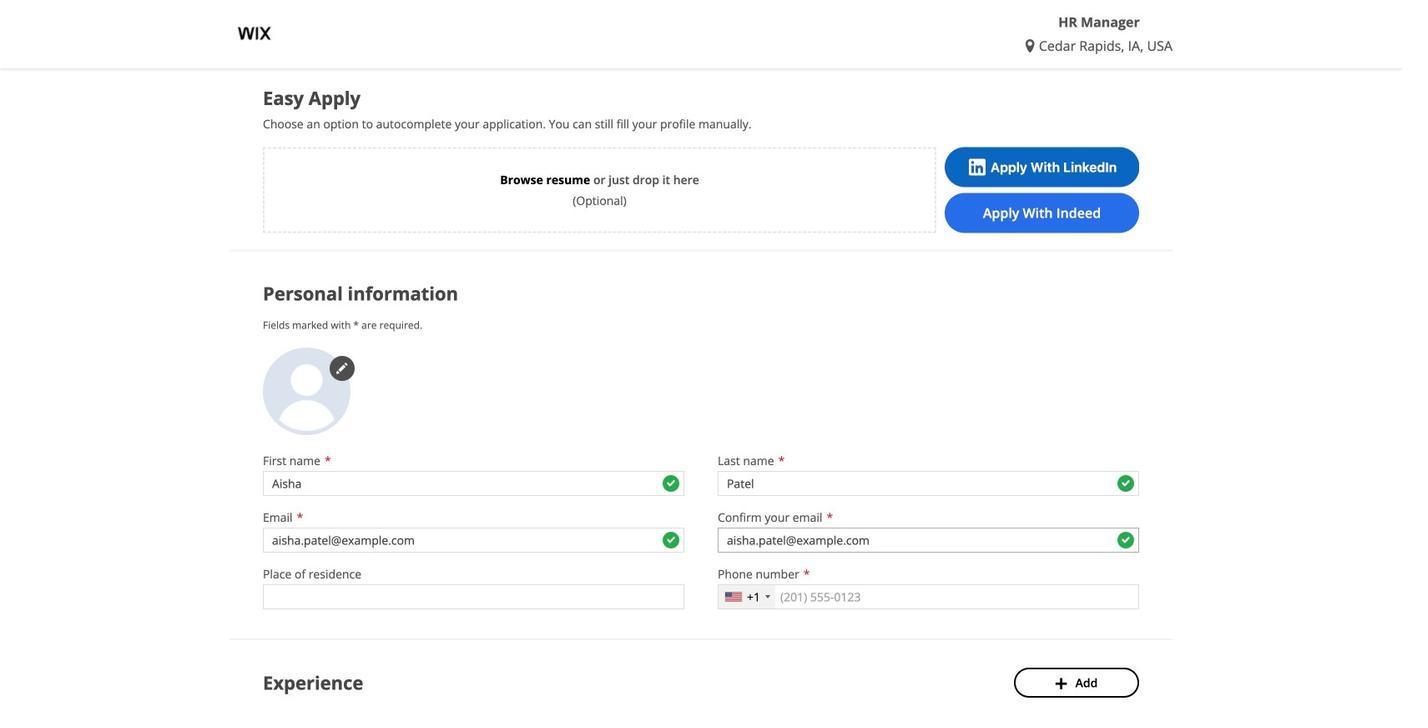 Task type: describe. For each thing, give the bounding box(es) containing it.
wix logo image
[[230, 8, 280, 58]]



Task type: vqa. For each thing, say whether or not it's contained in the screenshot.
location icon
yes



Task type: locate. For each thing, give the bounding box(es) containing it.
location image
[[1026, 39, 1039, 53]]



